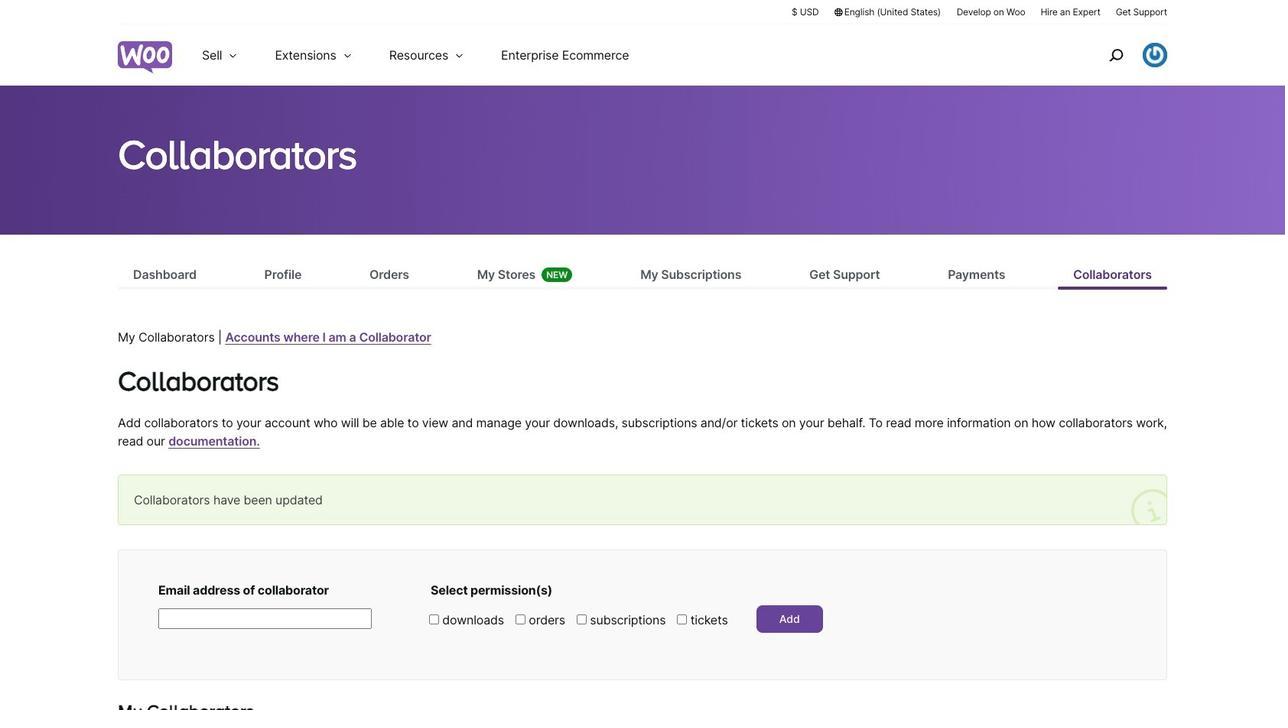 Task type: locate. For each thing, give the bounding box(es) containing it.
None checkbox
[[577, 615, 587, 625], [677, 615, 687, 625], [577, 615, 587, 625], [677, 615, 687, 625]]

None checkbox
[[429, 615, 439, 625], [516, 615, 525, 625], [429, 615, 439, 625], [516, 615, 525, 625]]

service navigation menu element
[[1076, 30, 1167, 80]]

open account menu image
[[1143, 43, 1167, 67]]



Task type: describe. For each thing, give the bounding box(es) containing it.
search image
[[1104, 43, 1128, 67]]



Task type: vqa. For each thing, say whether or not it's contained in the screenshot.
OPEN ACCOUNT MENU icon
yes



